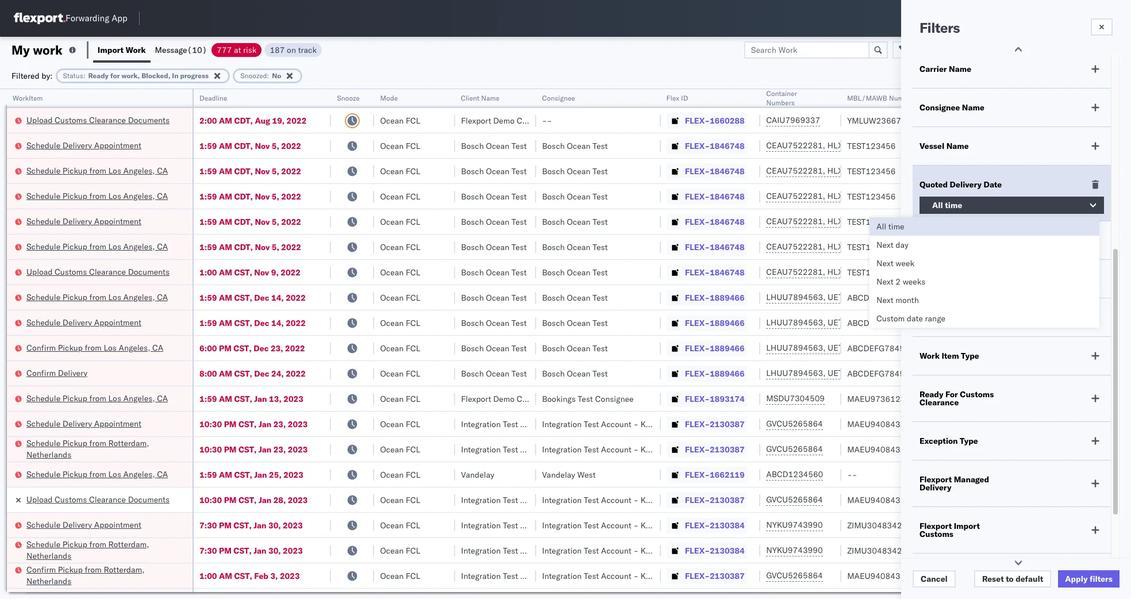 Task type: locate. For each thing, give the bounding box(es) containing it.
0 horizontal spatial import
[[98, 45, 124, 55]]

2022 for "upload customs clearance documents" link associated with 2:00 am cdt, aug 19, 2022
[[287, 115, 307, 126]]

time down quoted delivery date
[[946, 200, 963, 211]]

: left 'no'
[[267, 71, 269, 80]]

cst, down 1:00 am cst, nov 9, 2022
[[234, 292, 252, 303]]

1:59 am cst, dec 14, 2022 up 6:00 pm cst, dec 23, 2022
[[200, 318, 306, 328]]

2 vertical spatial 23,
[[274, 444, 286, 455]]

2 schedule pickup from rotterdam, netherlands from the top
[[26, 539, 149, 561]]

6 integration from the top
[[542, 571, 582, 581]]

cancel button
[[913, 571, 956, 588]]

work left item
[[920, 351, 940, 361]]

clearance
[[89, 115, 126, 125], [89, 267, 126, 277], [920, 397, 960, 408], [89, 494, 126, 505]]

test123456 for upload customs clearance documents button related to 1:00 am cst, nov 9, 2022
[[848, 267, 896, 278]]

19 ocean fcl from the top
[[380, 571, 421, 581]]

0 vertical spatial date
[[984, 179, 1003, 190]]

1 schedule delivery appointment from the top
[[26, 140, 141, 150]]

ceau7522281, for third schedule pickup from los angeles, ca button
[[767, 242, 826, 252]]

demo left bookings
[[494, 394, 515, 404]]

jawla for documents
[[1032, 115, 1051, 126]]

deadline up 2:00
[[200, 94, 227, 102]]

1:59 am cst, dec 14, 2022
[[200, 292, 306, 303], [200, 318, 306, 328]]

2 vertical spatial confirm
[[26, 565, 56, 575]]

1 horizontal spatial date
[[984, 179, 1003, 190]]

list box containing all time
[[870, 217, 1100, 328]]

0 vertical spatial schedule pickup from rotterdam, netherlands link
[[26, 437, 178, 460]]

clearance for "upload customs clearance documents" link corresponding to 1:00 am cst, nov 9, 2022
[[89, 267, 126, 277]]

cst,
[[234, 267, 252, 278], [234, 292, 252, 303], [234, 318, 252, 328], [234, 343, 252, 353], [234, 368, 252, 379], [234, 394, 252, 404], [239, 419, 257, 429], [239, 444, 257, 455], [234, 470, 252, 480], [239, 495, 257, 505], [234, 520, 252, 531], [234, 546, 252, 556], [234, 571, 252, 581]]

ready inside ready for customs clearance
[[920, 389, 944, 400]]

0 vertical spatial 10:30
[[200, 419, 222, 429]]

1:59 for 1st schedule pickup from los angeles, ca button from the bottom
[[200, 470, 217, 480]]

30, down 28,
[[269, 520, 281, 531]]

all down quoted
[[933, 200, 944, 211]]

9 schedule from the top
[[26, 418, 60, 429]]

abcdefg78456546 up maeu9736123
[[848, 368, 925, 379]]

3 flex-1846748 from the top
[[686, 191, 745, 202]]

10:30 pm cst, jan 23, 2023 for schedule delivery appointment
[[200, 419, 308, 429]]

netherlands
[[26, 449, 71, 460], [26, 551, 71, 561], [26, 576, 71, 586]]

next left day
[[877, 240, 894, 250]]

1 flex- from the top
[[686, 115, 710, 126]]

gvcu5265864 for confirm pickup from rotterdam, netherlands
[[767, 571, 824, 581]]

7:30 up 1:00 am cst, feb 3, 2023
[[200, 546, 217, 556]]

1 vertical spatial type
[[961, 436, 979, 446]]

2 vertical spatial jawla
[[1032, 217, 1051, 227]]

1 horizontal spatial import
[[955, 521, 981, 531]]

2 vertical spatial upload customs clearance documents
[[26, 494, 170, 505]]

deadline inside deadline button
[[200, 94, 227, 102]]

ca for fifth schedule pickup from los angeles, ca button from the top
[[157, 393, 168, 403]]

numbers down container
[[767, 98, 795, 107]]

2 vertical spatial upload customs clearance documents link
[[26, 494, 170, 505]]

1 upload from the top
[[26, 115, 53, 125]]

import inside flexport import customs
[[955, 521, 981, 531]]

0 horizontal spatial --
[[542, 115, 552, 126]]

jan up feb
[[254, 546, 267, 556]]

apply filters button
[[1059, 571, 1120, 588]]

2 30, from the top
[[269, 546, 281, 556]]

13 ocean fcl from the top
[[380, 419, 421, 429]]

0 vertical spatial documents
[[128, 115, 170, 125]]

3 lhuu7894563, uetu5238478 from the top
[[767, 343, 884, 353]]

1:59 am cdt, nov 5, 2022 for third schedule pickup from los angeles, ca button
[[200, 242, 301, 252]]

maeu9736123
[[848, 394, 906, 404]]

1 horizontal spatial vandelay
[[542, 470, 576, 480]]

1 vertical spatial rotterdam,
[[108, 539, 149, 550]]

2130387
[[710, 419, 745, 429], [710, 444, 745, 455], [710, 495, 745, 505], [710, 571, 745, 581]]

6 ceau7522281, from the top
[[767, 267, 826, 277]]

0 vertical spatial work
[[126, 45, 146, 55]]

1846748 for third schedule pickup from los angeles, ca button
[[710, 242, 745, 252]]

maeu9408431 for confirm pickup from rotterdam, netherlands
[[848, 571, 906, 581]]

from inside confirm pickup from los angeles, ca link
[[85, 343, 102, 353]]

schedule pickup from rotterdam, netherlands
[[26, 438, 149, 460], [26, 539, 149, 561]]

pickup inside the confirm pickup from rotterdam, netherlands
[[58, 565, 83, 575]]

1 horizontal spatial numbers
[[890, 94, 918, 102]]

1 integration from the top
[[542, 419, 582, 429]]

all up next day
[[877, 221, 887, 232]]

1 vertical spatial all time
[[877, 221, 905, 232]]

1 vertical spatial 1:59 am cst, dec 14, 2022
[[200, 318, 306, 328]]

1 vertical spatial nyku9743990
[[767, 545, 823, 556]]

dec up 6:00 pm cst, dec 23, 2022
[[254, 318, 269, 328]]

4 schedule delivery appointment button from the top
[[26, 418, 141, 431]]

1 vertical spatial gaurav jawla
[[1004, 166, 1051, 176]]

jan for "schedule pickup from rotterdam, netherlands" link corresponding to 7:30
[[254, 546, 267, 556]]

clearance for "upload customs clearance documents" link associated with 2:00 am cdt, aug 19, 2022
[[89, 115, 126, 125]]

resize handle column header
[[179, 89, 193, 599], [317, 89, 331, 599], [361, 89, 375, 599], [442, 89, 456, 599], [523, 89, 537, 599], [648, 89, 661, 599], [747, 89, 761, 599], [828, 89, 842, 599], [984, 89, 998, 599], [1065, 89, 1079, 599], [1103, 89, 1116, 599]]

next down next day
[[877, 258, 894, 269]]

clearance for 1st "upload customs clearance documents" link from the bottom
[[89, 494, 126, 505]]

2130387 for schedule delivery appointment
[[710, 419, 745, 429]]

23,
[[271, 343, 283, 353], [274, 419, 286, 429], [274, 444, 286, 455]]

6 hlxu6269489, from the top
[[828, 267, 887, 277]]

flexport demo consignee
[[461, 115, 556, 126], [461, 394, 556, 404]]

2022 for schedule pickup from los angeles, ca link corresponding to third schedule pickup from los angeles, ca button from the bottom
[[286, 292, 306, 303]]

name inside client name button
[[482, 94, 500, 102]]

2022 for first schedule pickup from los angeles, ca button from the top schedule pickup from los angeles, ca link
[[281, 166, 301, 176]]

upload customs clearance documents for 1:00 am cst, nov 9, 2022
[[26, 267, 170, 277]]

angeles, for fifth schedule pickup from los angeles, ca button from the top
[[123, 393, 155, 403]]

2:00
[[200, 115, 217, 126]]

0 vertical spatial upload
[[26, 115, 53, 125]]

1 vertical spatial gaurav
[[1004, 166, 1030, 176]]

1:59 am cdt, nov 5, 2022
[[200, 141, 301, 151], [200, 166, 301, 176], [200, 191, 301, 202], [200, 217, 301, 227], [200, 242, 301, 252]]

mbl/mawb numbers
[[848, 94, 918, 102]]

8 flex- from the top
[[686, 292, 710, 303]]

resize handle column header for container numbers button
[[828, 89, 842, 599]]

bookings test consignee
[[542, 394, 634, 404]]

consignee
[[542, 94, 576, 102], [920, 102, 961, 113], [517, 115, 556, 126], [517, 394, 556, 404], [596, 394, 634, 404]]

1 vertical spatial confirm
[[26, 368, 56, 378]]

2023 up 1:00 am cst, feb 3, 2023
[[283, 546, 303, 556]]

4 5, from the top
[[272, 217, 279, 227]]

0 vertical spatial 30,
[[269, 520, 281, 531]]

customs for "upload customs clearance documents" link associated with 2:00 am cdt, aug 19, 2022
[[55, 115, 87, 125]]

uetu5238478 up maeu9736123
[[828, 368, 884, 378]]

cst, down 1:59 am cst, jan 13, 2023
[[239, 419, 257, 429]]

forwarding app
[[66, 13, 127, 24]]

30, up 3,
[[269, 546, 281, 556]]

10:30 down 1:59 am cst, jan 13, 2023
[[200, 419, 222, 429]]

pickup for 'schedule pickup from rotterdam, netherlands' button associated with 10:30 pm cst, jan 23, 2023
[[63, 438, 87, 448]]

flexport inside flexport managed delivery
[[920, 475, 953, 485]]

all time down quoted delivery date
[[933, 200, 963, 211]]

name
[[950, 64, 972, 74], [482, 94, 500, 102], [963, 102, 985, 113], [947, 141, 970, 151]]

14, up 6:00 pm cst, dec 23, 2022
[[271, 318, 284, 328]]

lhuu7894563, uetu5238478 for schedule pickup from los angeles, ca
[[767, 292, 884, 303]]

2 vertical spatial documents
[[128, 494, 170, 505]]

all time inside list box
[[877, 221, 905, 232]]

schedule delivery appointment link for 1:59 am cdt, nov 5, 2022
[[26, 215, 141, 227]]

1 vertical spatial date
[[948, 274, 967, 284]]

jan left the 13,
[[254, 394, 267, 404]]

pm up 1:00 am cst, feb 3, 2023
[[219, 546, 232, 556]]

netherlands for 7:30
[[26, 551, 71, 561]]

los
[[108, 165, 121, 176], [108, 191, 121, 201], [108, 241, 121, 252], [108, 292, 121, 302], [104, 343, 117, 353], [108, 393, 121, 403], [108, 469, 121, 479]]

23, down the 13,
[[274, 419, 286, 429]]

1 vertical spatial time
[[889, 221, 905, 232]]

2 10:30 pm cst, jan 23, 2023 from the top
[[200, 444, 308, 455]]

maeu9408431
[[848, 419, 906, 429], [848, 444, 906, 455], [848, 495, 906, 505], [848, 571, 906, 581]]

ceau7522281, for upload customs clearance documents button related to 1:00 am cst, nov 9, 2022
[[767, 267, 826, 277]]

maeu9408431 for schedule pickup from rotterdam, netherlands
[[848, 444, 906, 455]]

hlxu8034992 for upload customs clearance documents button related to 1:00 am cst, nov 9, 2022
[[889, 267, 945, 277]]

cst, down 1:59 am cst, jan 25, 2023
[[239, 495, 257, 505]]

1 vertical spatial upload customs clearance documents button
[[26, 266, 170, 279]]

1 5, from the top
[[272, 141, 279, 151]]

6 lagerfeld from the top
[[658, 571, 692, 581]]

0 horizontal spatial all time
[[877, 221, 905, 232]]

schedule pickup from los angeles, ca link for 1st schedule pickup from los angeles, ca button from the bottom
[[26, 468, 168, 480]]

flexport managed delivery
[[920, 475, 990, 493]]

2 schedule delivery appointment link from the top
[[26, 215, 141, 227]]

0 vertical spatial ready
[[88, 71, 109, 80]]

upload customs clearance documents link
[[26, 114, 170, 126], [26, 266, 170, 278], [26, 494, 170, 505]]

2 vertical spatial 10:30
[[200, 495, 222, 505]]

cst, left 9,
[[234, 267, 252, 278]]

ymluw236679313
[[848, 115, 922, 126]]

2 1:00 from the top
[[200, 571, 217, 581]]

23, up "25,"
[[274, 444, 286, 455]]

angeles,
[[123, 165, 155, 176], [123, 191, 155, 201], [123, 241, 155, 252], [123, 292, 155, 302], [119, 343, 150, 353], [123, 393, 155, 403], [123, 469, 155, 479]]

2 schedule pickup from rotterdam, netherlands button from the top
[[26, 539, 178, 563]]

next for next week
[[877, 258, 894, 269]]

angeles, for first schedule pickup from los angeles, ca button from the top
[[123, 165, 155, 176]]

test123456 for third schedule pickup from los angeles, ca button
[[848, 242, 896, 252]]

confirm inside the confirm pickup from rotterdam, netherlands
[[26, 565, 56, 575]]

import down flexport managed delivery
[[955, 521, 981, 531]]

lhuu7894563, for schedule delivery appointment
[[767, 317, 826, 328]]

:
[[83, 71, 85, 80], [267, 71, 269, 80]]

0 vertical spatial all
[[933, 200, 944, 211]]

confirm for confirm pickup from los angeles, ca
[[26, 343, 56, 353]]

0 horizontal spatial work
[[126, 45, 146, 55]]

vessel
[[920, 141, 945, 151]]

1 upload customs clearance documents from the top
[[26, 115, 170, 125]]

2023 right 28,
[[288, 495, 308, 505]]

bookings
[[542, 394, 576, 404]]

2 flex-1846748 from the top
[[686, 166, 745, 176]]

name for client name
[[482, 94, 500, 102]]

filters
[[920, 19, 961, 36]]

flex-2130384 button
[[667, 517, 748, 533], [667, 517, 748, 533], [667, 543, 748, 559], [667, 543, 748, 559]]

2 appointment from the top
[[94, 216, 141, 226]]

type right exception on the bottom right of the page
[[961, 436, 979, 446]]

los for third schedule pickup from los angeles, ca button
[[108, 241, 121, 252]]

from inside the confirm pickup from rotterdam, netherlands
[[85, 565, 102, 575]]

batch action button
[[1049, 41, 1124, 58]]

jan for schedule delivery appointment link for 10:30 pm cst, jan 23, 2023
[[259, 419, 272, 429]]

rotterdam, inside the confirm pickup from rotterdam, netherlands
[[104, 565, 145, 575]]

next up custom
[[877, 295, 894, 305]]

14,
[[271, 292, 284, 303], [271, 318, 284, 328]]

1 vertical spatial schedule pickup from rotterdam, netherlands link
[[26, 539, 178, 562]]

0 vertical spatial 1:00
[[200, 267, 217, 278]]

work
[[126, 45, 146, 55], [920, 351, 940, 361]]

0 vertical spatial schedule pickup from rotterdam, netherlands button
[[26, 437, 178, 462]]

next
[[877, 240, 894, 250], [877, 258, 894, 269], [877, 277, 894, 287], [877, 295, 894, 305]]

schedule delivery appointment for 1:59 am cst, dec 14, 2022
[[26, 317, 141, 328]]

0 horizontal spatial numbers
[[767, 98, 795, 107]]

0 vertical spatial 1:59 am cst, dec 14, 2022
[[200, 292, 306, 303]]

14, down 9,
[[271, 292, 284, 303]]

3 netherlands from the top
[[26, 576, 71, 586]]

angeles, for third schedule pickup from los angeles, ca button from the bottom
[[123, 292, 155, 302]]

vandelay for vandelay west
[[542, 470, 576, 480]]

fcl
[[406, 115, 421, 126], [406, 141, 421, 151], [406, 166, 421, 176], [406, 191, 421, 202], [406, 217, 421, 227], [406, 242, 421, 252], [406, 267, 421, 278], [406, 292, 421, 303], [406, 318, 421, 328], [406, 343, 421, 353], [406, 368, 421, 379], [406, 394, 421, 404], [406, 419, 421, 429], [406, 444, 421, 455], [406, 470, 421, 480], [406, 495, 421, 505], [406, 520, 421, 531], [406, 546, 421, 556], [406, 571, 421, 581]]

2 flex-2130384 from the top
[[686, 546, 745, 556]]

cdt,
[[234, 115, 253, 126], [234, 141, 253, 151], [234, 166, 253, 176], [234, 191, 253, 202], [234, 217, 253, 227], [234, 242, 253, 252]]

appointment for 1:59 am cst, dec 14, 2022
[[94, 317, 141, 328]]

integration for "schedule pickup from rotterdam, netherlands" link corresponding to 10:30
[[542, 444, 582, 455]]

gaurav jawla for documents
[[1004, 115, 1051, 126]]

6 resize handle column header from the left
[[648, 89, 661, 599]]

3 appointment from the top
[[94, 317, 141, 328]]

all time up next day
[[877, 221, 905, 232]]

2 1846748 from the top
[[710, 166, 745, 176]]

uetu5238478 for confirm delivery
[[828, 368, 884, 378]]

6 flex- from the top
[[686, 242, 710, 252]]

2 resize handle column header from the left
[[317, 89, 331, 599]]

1846748
[[710, 141, 745, 151], [710, 166, 745, 176], [710, 191, 745, 202], [710, 217, 745, 227], [710, 242, 745, 252], [710, 267, 745, 278]]

10:30 pm cst, jan 23, 2023 up 1:59 am cst, jan 25, 2023
[[200, 444, 308, 455]]

filtered by:
[[12, 70, 53, 81]]

0 vertical spatial upload customs clearance documents
[[26, 115, 170, 125]]

dec left 24,
[[254, 368, 269, 379]]

4 integration from the top
[[542, 520, 582, 531]]

confirm inside confirm pickup from los angeles, ca link
[[26, 343, 56, 353]]

8 resize handle column header from the left
[[828, 89, 842, 599]]

arrival date
[[920, 274, 967, 284]]

0 vertical spatial 23,
[[271, 343, 283, 353]]

0 vertical spatial netherlands
[[26, 449, 71, 460]]

list box
[[870, 217, 1100, 328]]

schedule for 5th schedule pickup from los angeles, ca button from the bottom
[[26, 191, 60, 201]]

1 vertical spatial schedule pickup from rotterdam, netherlands button
[[26, 539, 178, 563]]

uetu5238478 for schedule delivery appointment
[[828, 317, 884, 328]]

1 horizontal spatial all time
[[933, 200, 963, 211]]

cst, up 6:00 pm cst, dec 23, 2022
[[234, 318, 252, 328]]

2 jawla from the top
[[1032, 166, 1051, 176]]

4 lagerfeld from the top
[[658, 520, 692, 531]]

5 test123456 from the top
[[848, 242, 896, 252]]

1:00 am cst, nov 9, 2022
[[200, 267, 301, 278]]

jan for fifth schedule pickup from los angeles, ca button from the top schedule pickup from los angeles, ca link
[[254, 394, 267, 404]]

abcdefg78456546 for schedule delivery appointment
[[848, 318, 925, 328]]

status
[[63, 71, 83, 80]]

1 horizontal spatial :
[[267, 71, 269, 80]]

dec down 1:00 am cst, nov 9, 2022
[[254, 292, 269, 303]]

1 vertical spatial deadline
[[920, 235, 955, 246]]

0 vertical spatial rotterdam,
[[108, 438, 149, 448]]

jan down the 13,
[[259, 419, 272, 429]]

2 vertical spatial upload
[[26, 494, 53, 505]]

1 vertical spatial upload
[[26, 267, 53, 277]]

in
[[172, 71, 179, 80]]

container numbers button
[[761, 87, 831, 108]]

23, up 24,
[[271, 343, 283, 353]]

1 vertical spatial upload customs clearance documents
[[26, 267, 170, 277]]

6:00 pm cst, dec 23, 2022
[[200, 343, 305, 353]]

0 vertical spatial gaurav jawla
[[1004, 115, 1051, 126]]

: up workitem button
[[83, 71, 85, 80]]

4 lhuu7894563, uetu5238478 from the top
[[767, 368, 884, 378]]

origin
[[1083, 419, 1105, 429]]

2 10:30 from the top
[[200, 444, 222, 455]]

2022 for "upload customs clearance documents" link corresponding to 1:00 am cst, nov 9, 2022
[[281, 267, 301, 278]]

work inside button
[[126, 45, 146, 55]]

lhuu7894563, uetu5238478
[[767, 292, 884, 303], [767, 317, 884, 328], [767, 343, 884, 353], [767, 368, 884, 378]]

uetu5238478 down next month
[[828, 317, 884, 328]]

my
[[12, 42, 30, 58]]

1 vertical spatial 23,
[[274, 419, 286, 429]]

flex-2130387 button
[[667, 416, 748, 432], [667, 416, 748, 432], [667, 441, 748, 458], [667, 441, 748, 458], [667, 492, 748, 508], [667, 492, 748, 508], [667, 568, 748, 584], [667, 568, 748, 584]]

3 next from the top
[[877, 277, 894, 287]]

date right 'arrival'
[[948, 274, 967, 284]]

Search Shipments (/) text field
[[912, 10, 1023, 27]]

7 1:59 from the top
[[200, 318, 217, 328]]

0 horizontal spatial date
[[948, 274, 967, 284]]

snoozed
[[241, 71, 267, 80]]

4 flex-2130387 from the top
[[686, 571, 745, 581]]

time
[[946, 200, 963, 211], [889, 221, 905, 232]]

flex id button
[[661, 91, 750, 103]]

upload customs clearance documents
[[26, 115, 170, 125], [26, 267, 170, 277], [26, 494, 170, 505]]

2023
[[284, 394, 304, 404], [288, 419, 308, 429], [288, 444, 308, 455], [284, 470, 304, 480], [288, 495, 308, 505], [283, 520, 303, 531], [283, 546, 303, 556], [280, 571, 300, 581]]

0 vertical spatial confirm
[[26, 343, 56, 353]]

0 vertical spatial all time
[[933, 200, 963, 211]]

2 7:30 pm cst, jan 30, 2023 from the top
[[200, 546, 303, 556]]

3 upload from the top
[[26, 494, 53, 505]]

hlxu6269489, for 1:59 am cdt, nov 5, 2022's the schedule delivery appointment button
[[828, 216, 887, 227]]

time inside list box
[[889, 221, 905, 232]]

2 hlxu8034992 from the top
[[889, 166, 945, 176]]

777
[[217, 45, 232, 55]]

cst, up 10:30 pm cst, jan 28, 2023
[[234, 470, 252, 480]]

1 vertical spatial demo
[[494, 394, 515, 404]]

abcdefg78456546 down custom
[[848, 343, 925, 353]]

deadline right day
[[920, 235, 955, 246]]

cst, left feb
[[234, 571, 252, 581]]

pickup for third schedule pickup from los angeles, ca button from the bottom
[[63, 292, 87, 302]]

name right client
[[482, 94, 500, 102]]

next left 2
[[877, 277, 894, 287]]

1 vertical spatial all
[[877, 221, 887, 232]]

-
[[542, 115, 547, 126], [547, 115, 552, 126], [634, 419, 639, 429], [1059, 419, 1064, 429], [634, 444, 639, 455], [848, 470, 853, 480], [853, 470, 858, 480], [634, 495, 639, 505], [634, 520, 639, 531], [634, 546, 639, 556], [634, 571, 639, 581]]

1 gaurav jawla from the top
[[1004, 115, 1051, 126]]

0 vertical spatial deadline
[[200, 94, 227, 102]]

2130387 for confirm pickup from rotterdam, netherlands
[[710, 571, 745, 581]]

2 maeu9408431 from the top
[[848, 444, 906, 455]]

0 vertical spatial 2130384
[[710, 520, 745, 531]]

3 ceau7522281, hlxu6269489, hlxu8034992 from the top
[[767, 191, 945, 201]]

0 vertical spatial import
[[98, 45, 124, 55]]

0 vertical spatial flex-2130384
[[686, 520, 745, 531]]

7:30 pm cst, jan 30, 2023 down 10:30 pm cst, jan 28, 2023
[[200, 520, 303, 531]]

flex-1662119
[[686, 470, 745, 480]]

1 vandelay from the left
[[461, 470, 495, 480]]

upload customs clearance documents link for 2:00 am cdt, aug 19, 2022
[[26, 114, 170, 126]]

documents for 2:00
[[128, 115, 170, 125]]

abcdefg78456546 down 2
[[848, 292, 925, 303]]

0 horizontal spatial :
[[83, 71, 85, 80]]

1 1:59 from the top
[[200, 141, 217, 151]]

10:30 up 1:59 am cst, jan 25, 2023
[[200, 444, 222, 455]]

9 fcl from the top
[[406, 318, 421, 328]]

date up all time button
[[984, 179, 1003, 190]]

pm up 1:59 am cst, jan 25, 2023
[[224, 444, 237, 455]]

type right item
[[962, 351, 980, 361]]

10:30 down 1:59 am cst, jan 25, 2023
[[200, 495, 222, 505]]

schedule for third schedule pickup from los angeles, ca button
[[26, 241, 60, 252]]

jan down 10:30 pm cst, jan 28, 2023
[[254, 520, 267, 531]]

1 vertical spatial schedule pickup from rotterdam, netherlands
[[26, 539, 149, 561]]

3 abcdefg78456546 from the top
[[848, 343, 925, 353]]

flex-2130387 for schedule delivery appointment
[[686, 419, 745, 429]]

5 lagerfeld from the top
[[658, 546, 692, 556]]

schedule pickup from rotterdam, netherlands for 10:30 pm cst, jan 23, 2023
[[26, 438, 149, 460]]

1 vertical spatial 10:30
[[200, 444, 222, 455]]

0 horizontal spatial vandelay
[[461, 470, 495, 480]]

netherlands inside the confirm pickup from rotterdam, netherlands
[[26, 576, 71, 586]]

confirm inside confirm delivery link
[[26, 368, 56, 378]]

1 next from the top
[[877, 240, 894, 250]]

6 schedule pickup from los angeles, ca link from the top
[[26, 468, 168, 480]]

time inside button
[[946, 200, 963, 211]]

demo down client name button on the left
[[494, 115, 515, 126]]

7:30 pm cst, jan 30, 2023 up 1:00 am cst, feb 3, 2023
[[200, 546, 303, 556]]

name right carrier
[[950, 64, 972, 74]]

3 hlxu6269489, from the top
[[828, 191, 887, 201]]

1 vertical spatial 14,
[[271, 318, 284, 328]]

1 10:30 pm cst, jan 23, 2023 from the top
[[200, 419, 308, 429]]

uetu5238478 up custom
[[828, 292, 884, 303]]

confirm pickup from rotterdam, netherlands
[[26, 565, 145, 586]]

flex-2130384
[[686, 520, 745, 531], [686, 546, 745, 556]]

flexport
[[461, 115, 492, 126], [461, 394, 492, 404], [920, 475, 953, 485], [920, 521, 953, 531]]

numbers inside the mbl/mawb numbers button
[[890, 94, 918, 102]]

5 1846748 from the top
[[710, 242, 745, 252]]

numbers inside container numbers
[[767, 98, 795, 107]]

cancel
[[921, 574, 948, 584]]

import
[[98, 45, 124, 55], [955, 521, 981, 531]]

quoted
[[920, 179, 949, 190]]

1 vertical spatial ready
[[920, 389, 944, 400]]

1 vertical spatial --
[[848, 470, 858, 480]]

carrier
[[920, 64, 948, 74]]

hlxu6269489,
[[828, 140, 887, 151], [828, 166, 887, 176], [828, 191, 887, 201], [828, 216, 887, 227], [828, 242, 887, 252], [828, 267, 887, 277]]

ca for 5th schedule pickup from los angeles, ca button from the bottom
[[157, 191, 168, 201]]

3 1889466 from the top
[[710, 343, 745, 353]]

cst, for confirm delivery button
[[234, 368, 252, 379]]

los for first schedule pickup from los angeles, ca button from the top
[[108, 165, 121, 176]]

name down carrier name
[[963, 102, 985, 113]]

--
[[542, 115, 552, 126], [848, 470, 858, 480]]

3 1:59 am cdt, nov 5, 2022 from the top
[[200, 191, 301, 202]]

schedule pickup from los angeles, ca link for 5th schedule pickup from los angeles, ca button from the bottom
[[26, 190, 168, 202]]

uetu5238478 down custom
[[828, 343, 884, 353]]

2 gvcu5265864 from the top
[[767, 444, 824, 454]]

1 horizontal spatial work
[[920, 351, 940, 361]]

1 horizontal spatial ready
[[920, 389, 944, 400]]

6 fcl from the top
[[406, 242, 421, 252]]

angeles, inside confirm pickup from los angeles, ca link
[[119, 343, 150, 353]]

flex-1846748
[[686, 141, 745, 151], [686, 166, 745, 176], [686, 191, 745, 202], [686, 217, 745, 227], [686, 242, 745, 252], [686, 267, 745, 278]]

dec up the 8:00 am cst, dec 24, 2022
[[254, 343, 269, 353]]

1 vertical spatial 30,
[[269, 546, 281, 556]]

1 vertical spatial documents
[[128, 267, 170, 277]]

ceau7522281, hlxu6269489, hlxu8034992
[[767, 140, 945, 151], [767, 166, 945, 176], [767, 191, 945, 201], [767, 216, 945, 227], [767, 242, 945, 252], [767, 267, 945, 277]]

all time inside button
[[933, 200, 963, 211]]

snoozed : no
[[241, 71, 281, 80]]

1 vertical spatial 1:00
[[200, 571, 217, 581]]

upload customs clearance documents button for 1:00 am cst, nov 9, 2022
[[26, 266, 170, 279]]

abcdefg78456546
[[848, 292, 925, 303], [848, 318, 925, 328], [848, 343, 925, 353], [848, 368, 925, 379]]

numbers up ymluw236679313
[[890, 94, 918, 102]]

4 1846748 from the top
[[710, 217, 745, 227]]

workitem
[[13, 94, 43, 102]]

0 vertical spatial zimu3048342
[[848, 520, 903, 531]]

0 vertical spatial 14,
[[271, 292, 284, 303]]

integration test account - karl lagerfeld
[[542, 419, 692, 429], [542, 444, 692, 455], [542, 495, 692, 505], [542, 520, 692, 531], [542, 546, 692, 556], [542, 571, 692, 581]]

6 am from the top
[[219, 242, 232, 252]]

cst, down the 8:00 am cst, dec 24, 2022
[[234, 394, 252, 404]]

0 horizontal spatial ready
[[88, 71, 109, 80]]

schedule delivery appointment link
[[26, 139, 141, 151], [26, 215, 141, 227], [26, 317, 141, 328], [26, 418, 141, 429], [26, 519, 141, 531]]

time up next day
[[889, 221, 905, 232]]

import work
[[98, 45, 146, 55]]

pm down 1:59 am cst, jan 13, 2023
[[224, 419, 237, 429]]

jan left "25,"
[[254, 470, 267, 480]]

2 vertical spatial rotterdam,
[[104, 565, 145, 575]]

gaurav
[[1004, 115, 1030, 126], [1004, 166, 1030, 176], [1004, 217, 1030, 227]]

schedule delivery appointment button for 10:30 pm cst, jan 23, 2023
[[26, 418, 141, 431]]

flex-1889466 for schedule delivery appointment
[[686, 318, 745, 328]]

3 gaurav jawla from the top
[[1004, 217, 1051, 227]]

1:59 am cdt, nov 5, 2022 for first schedule pickup from los angeles, ca button from the top
[[200, 166, 301, 176]]

schedule for first schedule pickup from los angeles, ca button from the top
[[26, 165, 60, 176]]

abcdefg78456546 down next month
[[848, 318, 925, 328]]

0 vertical spatial 7:30 pm cst, jan 30, 2023
[[200, 520, 303, 531]]

10:30 pm cst, jan 23, 2023 down 1:59 am cst, jan 13, 2023
[[200, 419, 308, 429]]

0 vertical spatial 10:30 pm cst, jan 23, 2023
[[200, 419, 308, 429]]

0 horizontal spatial deadline
[[200, 94, 227, 102]]

1 vertical spatial netherlands
[[26, 551, 71, 561]]

track
[[298, 45, 317, 55]]

5 flex-1846748 from the top
[[686, 242, 745, 252]]

0 vertical spatial gaurav
[[1004, 115, 1030, 126]]

gaurav jawla for los
[[1004, 166, 1051, 176]]

batch action
[[1067, 45, 1117, 55]]

5 schedule pickup from los angeles, ca from the top
[[26, 393, 168, 403]]

1 vertical spatial work
[[920, 351, 940, 361]]

Search Work text field
[[745, 41, 870, 58]]

all time
[[933, 200, 963, 211], [877, 221, 905, 232]]

1889466 for schedule pickup from los angeles, ca
[[710, 292, 745, 303]]

flex-1889466 for confirm delivery
[[686, 368, 745, 379]]

3 flex- from the top
[[686, 166, 710, 176]]

1 gvcu5265864 from the top
[[767, 419, 824, 429]]

apply
[[1066, 574, 1088, 584]]

1 schedule pickup from rotterdam, netherlands link from the top
[[26, 437, 178, 460]]

1 vertical spatial 2130384
[[710, 546, 745, 556]]

flex-2130387 for schedule pickup from rotterdam, netherlands
[[686, 444, 745, 455]]

flex-1889466 for schedule pickup from los angeles, ca
[[686, 292, 745, 303]]

upload for 1:00 am cst, nov 9, 2022
[[26, 267, 53, 277]]

cst, up 1:59 am cst, jan 25, 2023
[[239, 444, 257, 455]]

0 vertical spatial time
[[946, 200, 963, 211]]

schedule pickup from los angeles, ca link
[[26, 165, 168, 176], [26, 190, 168, 202], [26, 241, 168, 252], [26, 291, 168, 303], [26, 393, 168, 404], [26, 468, 168, 480]]

jan up "25,"
[[259, 444, 272, 455]]

1 vertical spatial upload customs clearance documents link
[[26, 266, 170, 278]]

import up for
[[98, 45, 124, 55]]

4 schedule delivery appointment link from the top
[[26, 418, 141, 429]]

18 ocean fcl from the top
[[380, 546, 421, 556]]

integration for schedule delivery appointment link for 10:30 pm cst, jan 23, 2023
[[542, 419, 582, 429]]

2 gaurav from the top
[[1004, 166, 1030, 176]]

schedule pickup from los angeles, ca link for first schedule pickup from los angeles, ca button from the top
[[26, 165, 168, 176]]

work up status : ready for work, blocked, in progress
[[126, 45, 146, 55]]

1 1889466 from the top
[[710, 292, 745, 303]]

test123456 for 1:59 am cdt, nov 5, 2022's the schedule delivery appointment button
[[848, 217, 896, 227]]

lagerfeld for "schedule pickup from rotterdam, netherlands" link corresponding to 10:30
[[658, 444, 692, 455]]

1 7:30 from the top
[[200, 520, 217, 531]]

ca for third schedule pickup from los angeles, ca button
[[157, 241, 168, 252]]

1:59 for third schedule pickup from los angeles, ca button from the bottom
[[200, 292, 217, 303]]

upload for 2:00 am cdt, aug 19, 2022
[[26, 115, 53, 125]]

cst, up 1:00 am cst, feb 3, 2023
[[234, 546, 252, 556]]

1 vertical spatial flexport demo consignee
[[461, 394, 556, 404]]

cst, for upload customs clearance documents button related to 1:00 am cst, nov 9, 2022
[[234, 267, 252, 278]]

15 fcl from the top
[[406, 470, 421, 480]]

0 horizontal spatial time
[[889, 221, 905, 232]]

1 vertical spatial flex-2130384
[[686, 546, 745, 556]]

2 ceau7522281, hlxu6269489, hlxu8034992 from the top
[[767, 166, 945, 176]]

2 vertical spatial netherlands
[[26, 576, 71, 586]]

1 vertical spatial zimu3048342
[[848, 546, 903, 556]]

2 7:30 from the top
[[200, 546, 217, 556]]

cst, down 10:30 pm cst, jan 28, 2023
[[234, 520, 252, 531]]

0 vertical spatial 7:30
[[200, 520, 217, 531]]

0 vertical spatial upload customs clearance documents button
[[26, 114, 170, 127]]

cst, up 1:59 am cst, jan 13, 2023
[[234, 368, 252, 379]]

7:30 down 10:30 pm cst, jan 28, 2023
[[200, 520, 217, 531]]

2 vertical spatial gaurav jawla
[[1004, 217, 1051, 227]]

0 vertical spatial flexport demo consignee
[[461, 115, 556, 126]]

1:59 am cst, dec 14, 2022 down 1:00 am cst, nov 9, 2022
[[200, 292, 306, 303]]

0 horizontal spatial all
[[877, 221, 887, 232]]

name right vessel
[[947, 141, 970, 151]]

reset to default
[[983, 574, 1044, 584]]



Task type: describe. For each thing, give the bounding box(es) containing it.
action
[[1092, 45, 1117, 55]]

1 ceau7522281, from the top
[[767, 140, 826, 151]]

10 resize handle column header from the left
[[1065, 89, 1079, 599]]

1660288
[[710, 115, 745, 126]]

2022 for schedule pickup from los angeles, ca link for third schedule pickup from los angeles, ca button
[[281, 242, 301, 252]]

schedule delivery appointment button for 1:59 am cdt, nov 5, 2022
[[26, 215, 141, 228]]

carrier name
[[920, 64, 972, 74]]

schedule pickup from rotterdam, netherlands button for 7:30 pm cst, jan 30, 2023
[[26, 539, 178, 563]]

customs inside flexport import customs
[[920, 529, 954, 540]]

for
[[110, 71, 120, 80]]

ca for third schedule pickup from los angeles, ca button from the bottom
[[157, 292, 168, 302]]

3 fcl from the top
[[406, 166, 421, 176]]

risk
[[243, 45, 257, 55]]

schedule delivery appointment link for 10:30 pm cst, jan 23, 2023
[[26, 418, 141, 429]]

cst, for third schedule pickup from los angeles, ca button from the bottom
[[234, 292, 252, 303]]

schedule for 1:59 am cdt, nov 5, 2022's the schedule delivery appointment button
[[26, 216, 60, 226]]

25,
[[269, 470, 282, 480]]

1:59 am cst, dec 14, 2022 for schedule pickup from los angeles, ca
[[200, 292, 306, 303]]

3 uetu5238478 from the top
[[828, 343, 884, 353]]

8:00 am cst, dec 24, 2022
[[200, 368, 306, 379]]

hlxu8034992 for first schedule pickup from los angeles, ca button from the top
[[889, 166, 945, 176]]

2023 up 1:59 am cst, jan 25, 2023
[[288, 444, 308, 455]]

2 zimu3048342 from the top
[[848, 546, 903, 556]]

gaurav for los
[[1004, 166, 1030, 176]]

appointment for 1:59 am cdt, nov 5, 2022
[[94, 216, 141, 226]]

lhuu7894563, uetu5238478 for schedule delivery appointment
[[767, 317, 884, 328]]

delivery for 1:59 am cdt, nov 5, 2022's the schedule delivery appointment button
[[63, 216, 92, 226]]

hlxu6269489, for first schedule pickup from los angeles, ca button from the top
[[828, 166, 887, 176]]

operator
[[920, 312, 955, 323]]

187 on track
[[270, 45, 317, 55]]

2023 down 1:59 am cst, jan 13, 2023
[[288, 419, 308, 429]]

4 flex- from the top
[[686, 191, 710, 202]]

3 account from the top
[[602, 495, 632, 505]]

5 fcl from the top
[[406, 217, 421, 227]]

7 fcl from the top
[[406, 267, 421, 278]]

import work button
[[93, 37, 150, 63]]

custom
[[877, 313, 905, 324]]

1 flex-2130384 from the top
[[686, 520, 745, 531]]

work
[[33, 42, 63, 58]]

1893174
[[710, 394, 745, 404]]

customs for 1st "upload customs clearance documents" link from the bottom
[[55, 494, 87, 505]]

14, for schedule delivery appointment
[[271, 318, 284, 328]]

hlxu8034992 for third schedule pickup from los angeles, ca button
[[889, 242, 945, 252]]

28,
[[274, 495, 286, 505]]

rotterdam, for 10:30 pm cst, jan 23, 2023
[[108, 438, 149, 448]]

16 ocean fcl from the top
[[380, 495, 421, 505]]

filtered
[[12, 70, 40, 81]]

caiu7969337
[[767, 115, 821, 125]]

forwarding
[[66, 13, 109, 24]]

6 account from the top
[[602, 571, 632, 581]]

upload customs clearance documents link for 1:00 am cst, nov 9, 2022
[[26, 266, 170, 278]]

range
[[926, 313, 946, 324]]

2:00 am cdt, aug 19, 2022
[[200, 115, 307, 126]]

schedule delivery appointment for 1:59 am cdt, nov 5, 2022
[[26, 216, 141, 226]]

1 nyku9743990 from the top
[[767, 520, 823, 530]]

pickup for third schedule pickup from los angeles, ca button
[[63, 241, 87, 252]]

confirm delivery link
[[26, 367, 87, 379]]

deadline button
[[194, 91, 320, 103]]

19 fcl from the top
[[406, 571, 421, 581]]

2023 down 28,
[[283, 520, 303, 531]]

blocked,
[[142, 71, 170, 80]]

5 cdt, from the top
[[234, 217, 253, 227]]

10 am from the top
[[219, 368, 232, 379]]

angeles, for third schedule pickup from los angeles, ca button
[[123, 241, 155, 252]]

1 hlxu6269489, from the top
[[828, 140, 887, 151]]

2 integration test account - karl lagerfeld from the top
[[542, 444, 692, 455]]

11 fcl from the top
[[406, 368, 421, 379]]

3 lhuu7894563, from the top
[[767, 343, 826, 353]]

1 horizontal spatial deadline
[[920, 235, 955, 246]]

client name button
[[456, 91, 525, 103]]

reset
[[983, 574, 1005, 584]]

6 karl from the top
[[641, 571, 656, 581]]

pickup for 'schedule pickup from rotterdam, netherlands' button for 7:30 pm cst, jan 30, 2023
[[63, 539, 87, 550]]

abcdefg78456546 for confirm delivery
[[848, 368, 925, 379]]

1 integration test account - karl lagerfeld from the top
[[542, 419, 692, 429]]

name for vessel name
[[947, 141, 970, 151]]

resize handle column header for consignee button
[[648, 89, 661, 599]]

my work
[[12, 42, 63, 58]]

hlxu8034992 for 1:59 am cdt, nov 5, 2022's the schedule delivery appointment button
[[889, 216, 945, 227]]

west
[[578, 470, 596, 480]]

4 flex-1846748 from the top
[[686, 217, 745, 227]]

5, for first schedule pickup from los angeles, ca button from the top schedule pickup from los angeles, ca link
[[272, 166, 279, 176]]

12 flex- from the top
[[686, 394, 710, 404]]

angeles, for 1st schedule pickup from los angeles, ca button from the bottom
[[123, 469, 155, 479]]

rotterdam, for 7:30 pm cst, jan 30, 2023
[[108, 539, 149, 550]]

10:30 for schedule delivery appointment
[[200, 419, 222, 429]]

2023 right 3,
[[280, 571, 300, 581]]

netherlands for 1:00
[[26, 576, 71, 586]]

lagerfeld for "schedule pickup from rotterdam, netherlands" link corresponding to 7:30
[[658, 546, 692, 556]]

18 fcl from the top
[[406, 546, 421, 556]]

3 2130387 from the top
[[710, 495, 745, 505]]

hlxu6269489, for third schedule pickup from los angeles, ca button
[[828, 242, 887, 252]]

cst, up the 8:00 am cst, dec 24, 2022
[[234, 343, 252, 353]]

1 schedule pickup from los angeles, ca button from the top
[[26, 165, 168, 177]]

mode button
[[375, 91, 444, 103]]

1 2130384 from the top
[[710, 520, 745, 531]]

ca for 1st schedule pickup from los angeles, ca button from the bottom
[[157, 469, 168, 479]]

client
[[461, 94, 480, 102]]

all time button
[[920, 197, 1105, 214]]

1:59 for first schedule pickup from los angeles, ca button from the top
[[200, 166, 217, 176]]

los for third schedule pickup from los angeles, ca button from the bottom
[[108, 292, 121, 302]]

13 flex- from the top
[[686, 419, 710, 429]]

next for next day
[[877, 240, 894, 250]]

workitem button
[[7, 91, 181, 103]]

confirm pickup from los angeles, ca button
[[26, 342, 163, 355]]

10 flex- from the top
[[686, 343, 710, 353]]

2 schedule pickup from los angeles, ca from the top
[[26, 191, 168, 201]]

2 ocean fcl from the top
[[380, 141, 421, 151]]

2023 right "25,"
[[284, 470, 304, 480]]

reset to default button
[[975, 571, 1052, 588]]

5 schedule delivery appointment button from the top
[[26, 519, 141, 532]]

exception
[[920, 436, 959, 446]]

4 karl from the top
[[641, 520, 656, 531]]

0 vertical spatial type
[[962, 351, 980, 361]]

angeles, for 5th schedule pickup from los angeles, ca button from the bottom
[[123, 191, 155, 201]]

status : ready for work, blocked, in progress
[[63, 71, 209, 80]]

confirm for confirm delivery
[[26, 368, 56, 378]]

container
[[767, 89, 798, 98]]

choi
[[1040, 419, 1057, 429]]

10:30 for schedule pickup from rotterdam, netherlands
[[200, 444, 222, 455]]

10:30 pm cst, jan 28, 2023
[[200, 495, 308, 505]]

17 ocean fcl from the top
[[380, 520, 421, 531]]

1 horizontal spatial --
[[848, 470, 858, 480]]

pm down 10:30 pm cst, jan 28, 2023
[[219, 520, 232, 531]]

1846748 for first schedule pickup from los angeles, ca button from the top
[[710, 166, 745, 176]]

arrival
[[920, 274, 946, 284]]

mbl/mawb
[[848, 94, 888, 102]]

17 fcl from the top
[[406, 520, 421, 531]]

quoted delivery date
[[920, 179, 1003, 190]]

flex
[[667, 94, 680, 102]]

6 cdt, from the top
[[234, 242, 253, 252]]

for
[[946, 389, 959, 400]]

time for list box containing all time
[[889, 221, 905, 232]]

1 account from the top
[[602, 419, 632, 429]]

consignee button
[[537, 91, 650, 103]]

2022 for confirm delivery link in the left bottom of the page
[[286, 368, 306, 379]]

mode
[[380, 94, 398, 102]]

0 vertical spatial --
[[542, 115, 552, 126]]

next week
[[877, 258, 915, 269]]

3 schedule pickup from los angeles, ca from the top
[[26, 241, 168, 252]]

3 flex-1889466 from the top
[[686, 343, 745, 353]]

(10)
[[187, 45, 207, 55]]

abcd1234560
[[767, 469, 824, 480]]

next day
[[877, 240, 909, 250]]

3 ceau7522281, from the top
[[767, 191, 826, 201]]

gvcu5265864 for schedule pickup from rotterdam, netherlands
[[767, 444, 824, 454]]

3 jawla from the top
[[1032, 217, 1051, 227]]

: for snoozed
[[267, 71, 269, 80]]

5 schedule delivery appointment link from the top
[[26, 519, 141, 531]]

delivery inside flexport managed delivery
[[920, 483, 952, 493]]

3 integration from the top
[[542, 495, 582, 505]]

2 cdt, from the top
[[234, 141, 253, 151]]

to
[[1007, 574, 1014, 584]]

customs inside ready for customs clearance
[[961, 389, 995, 400]]

vandelay for vandelay
[[461, 470, 495, 480]]

1:00 am cst, feb 3, 2023
[[200, 571, 300, 581]]

ready for customs clearance
[[920, 389, 995, 408]]

next for next month
[[877, 295, 894, 305]]

6:00
[[200, 343, 217, 353]]

clearance inside ready for customs clearance
[[920, 397, 960, 408]]

9,
[[271, 267, 279, 278]]

los for confirm pickup from los angeles, ca button
[[104, 343, 117, 353]]

actions
[[1086, 94, 1110, 102]]

schedule for 10:30 pm cst, jan 23, 2023 the schedule delivery appointment button
[[26, 418, 60, 429]]

1 test123456 from the top
[[848, 141, 896, 151]]

savant
[[1030, 191, 1055, 202]]

progress
[[180, 71, 209, 80]]

weeks
[[903, 277, 926, 287]]

los for 5th schedule pickup from los angeles, ca button from the bottom
[[108, 191, 121, 201]]

jaehyung choi - test origin agent
[[1004, 419, 1129, 429]]

angeles, for confirm pickup from los angeles, ca button
[[119, 343, 150, 353]]

1 1:59 am cdt, nov 5, 2022 from the top
[[200, 141, 301, 151]]

ceau7522281, for 1:59 am cdt, nov 5, 2022's the schedule delivery appointment button
[[767, 216, 826, 227]]

12 am from the top
[[219, 470, 232, 480]]

1889466 for confirm delivery
[[710, 368, 745, 379]]

feb
[[254, 571, 269, 581]]

12 ocean fcl from the top
[[380, 394, 421, 404]]

schedule for 'schedule pickup from rotterdam, netherlands' button for 7:30 pm cst, jan 30, 2023
[[26, 539, 60, 550]]

3 upload customs clearance documents link from the top
[[26, 494, 170, 505]]

confirm delivery button
[[26, 367, 87, 380]]

2 karl from the top
[[641, 444, 656, 455]]

6 schedule pickup from los angeles, ca from the top
[[26, 469, 168, 479]]

2 schedule pickup from los angeles, ca button from the top
[[26, 190, 168, 203]]

1:00 for 1:00 am cst, nov 9, 2022
[[200, 267, 217, 278]]

consignee inside consignee button
[[542, 94, 576, 102]]

test123456 for first schedule pickup from los angeles, ca button from the top
[[848, 166, 896, 176]]

1 schedule delivery appointment button from the top
[[26, 139, 141, 152]]

13,
[[269, 394, 282, 404]]

3 lagerfeld from the top
[[658, 495, 692, 505]]

187
[[270, 45, 285, 55]]

id
[[682, 94, 689, 102]]

apply filters
[[1066, 574, 1114, 584]]

6 schedule pickup from los angeles, ca button from the top
[[26, 468, 168, 481]]

1 flex-1846748 from the top
[[686, 141, 745, 151]]

forwarding app link
[[14, 13, 127, 24]]

1 cdt, from the top
[[234, 115, 253, 126]]

omkar savant
[[1004, 191, 1055, 202]]

2130387 for schedule pickup from rotterdam, netherlands
[[710, 444, 745, 455]]

3 documents from the top
[[128, 494, 170, 505]]

ceau7522281, for first schedule pickup from los angeles, ca button from the top
[[767, 166, 826, 176]]

3,
[[271, 571, 278, 581]]

3 ocean fcl from the top
[[380, 166, 421, 176]]

1:59 am cst, dec 14, 2022 for schedule delivery appointment
[[200, 318, 306, 328]]

name for carrier name
[[950, 64, 972, 74]]

14 flex- from the top
[[686, 444, 710, 455]]

13 am from the top
[[219, 571, 232, 581]]

2023 right the 13,
[[284, 394, 304, 404]]

work item type
[[920, 351, 980, 361]]

all inside button
[[933, 200, 944, 211]]

pm down 1:59 am cst, jan 25, 2023
[[224, 495, 237, 505]]

pm right 6:00
[[219, 343, 232, 353]]

integration for "schedule pickup from rotterdam, netherlands" link corresponding to 7:30
[[542, 546, 582, 556]]

7 ocean fcl from the top
[[380, 267, 421, 278]]

schedule for 5th the schedule delivery appointment button from the bottom
[[26, 140, 60, 150]]

3 10:30 from the top
[[200, 495, 222, 505]]

5 appointment from the top
[[94, 520, 141, 530]]

next for next 2 weeks
[[877, 277, 894, 287]]

snooze
[[337, 94, 359, 102]]

schedule for third schedule pickup from los angeles, ca button from the bottom
[[26, 292, 60, 302]]

at
[[234, 45, 241, 55]]

1 karl from the top
[[641, 419, 656, 429]]

3 flex-2130387 from the top
[[686, 495, 745, 505]]

schedule for 1st schedule pickup from los angeles, ca button from the bottom
[[26, 469, 60, 479]]

flex-2130387 for confirm pickup from rotterdam, netherlands
[[686, 571, 745, 581]]

5 account from the top
[[602, 546, 632, 556]]

batch
[[1067, 45, 1090, 55]]

month
[[896, 295, 920, 305]]

schedule delivery appointment link for 1:59 am cst, dec 14, 2022
[[26, 317, 141, 328]]

flexport inside flexport import customs
[[920, 521, 953, 531]]

1:59 am cst, jan 13, 2023
[[200, 394, 304, 404]]

filters
[[1090, 574, 1114, 584]]

23, for schedule pickup from rotterdam, netherlands
[[274, 444, 286, 455]]

4 cdt, from the top
[[234, 191, 253, 202]]

custom date range
[[877, 313, 946, 324]]

pickup for 1st schedule pickup from los angeles, ca button from the bottom
[[63, 469, 87, 479]]

1 30, from the top
[[269, 520, 281, 531]]

4 integration test account - karl lagerfeld from the top
[[542, 520, 692, 531]]

import inside button
[[98, 45, 124, 55]]

6 flex-1846748 from the top
[[686, 267, 745, 278]]

delivery for 10:30 pm cst, jan 23, 2023 the schedule delivery appointment button
[[63, 418, 92, 429]]

12 fcl from the top
[[406, 394, 421, 404]]

1 zimu3048342 from the top
[[848, 520, 903, 531]]

vessel name
[[920, 141, 970, 151]]

schedule for fifth schedule pickup from los angeles, ca button from the top
[[26, 393, 60, 403]]

19,
[[272, 115, 285, 126]]

6 ocean fcl from the top
[[380, 242, 421, 252]]

schedule pickup from los angeles, ca link for third schedule pickup from los angeles, ca button from the bottom
[[26, 291, 168, 303]]

jan left 28,
[[259, 495, 272, 505]]

delivery for confirm delivery button
[[58, 368, 87, 378]]

omkar
[[1004, 191, 1028, 202]]

2 flex- from the top
[[686, 141, 710, 151]]

managed
[[955, 475, 990, 485]]

schedule for 5th the schedule delivery appointment button from the top
[[26, 520, 60, 530]]

1 fcl from the top
[[406, 115, 421, 126]]

dec for schedule delivery appointment
[[254, 318, 269, 328]]

1 appointment from the top
[[94, 140, 141, 150]]

5 ocean fcl from the top
[[380, 217, 421, 227]]

agent
[[1107, 419, 1129, 429]]

4 schedule pickup from los angeles, ca from the top
[[26, 292, 168, 302]]

15 flex- from the top
[[686, 470, 710, 480]]

3 schedule pickup from los angeles, ca button from the top
[[26, 241, 168, 253]]

1 schedule pickup from los angeles, ca from the top
[[26, 165, 168, 176]]

hlxu6269489, for upload customs clearance documents button related to 1:00 am cst, nov 9, 2022
[[828, 267, 887, 277]]

date
[[907, 313, 924, 324]]

jaehyung
[[1004, 419, 1038, 429]]

cst, for confirm pickup from rotterdam, netherlands button
[[234, 571, 252, 581]]

5 ceau7522281, hlxu6269489, hlxu8034992 from the top
[[767, 242, 945, 252]]

item
[[942, 351, 960, 361]]

resize handle column header for client name button on the left
[[523, 89, 537, 599]]

cst, for the schedule delivery appointment button for 1:59 am cst, dec 14, 2022
[[234, 318, 252, 328]]

1 ceau7522281, hlxu6269489, hlxu8034992 from the top
[[767, 140, 945, 151]]

by:
[[42, 70, 53, 81]]

9 am from the top
[[219, 318, 232, 328]]

flexport. image
[[14, 13, 66, 24]]

confirm pickup from rotterdam, netherlands link
[[26, 564, 178, 587]]



Task type: vqa. For each thing, say whether or not it's contained in the screenshot.


